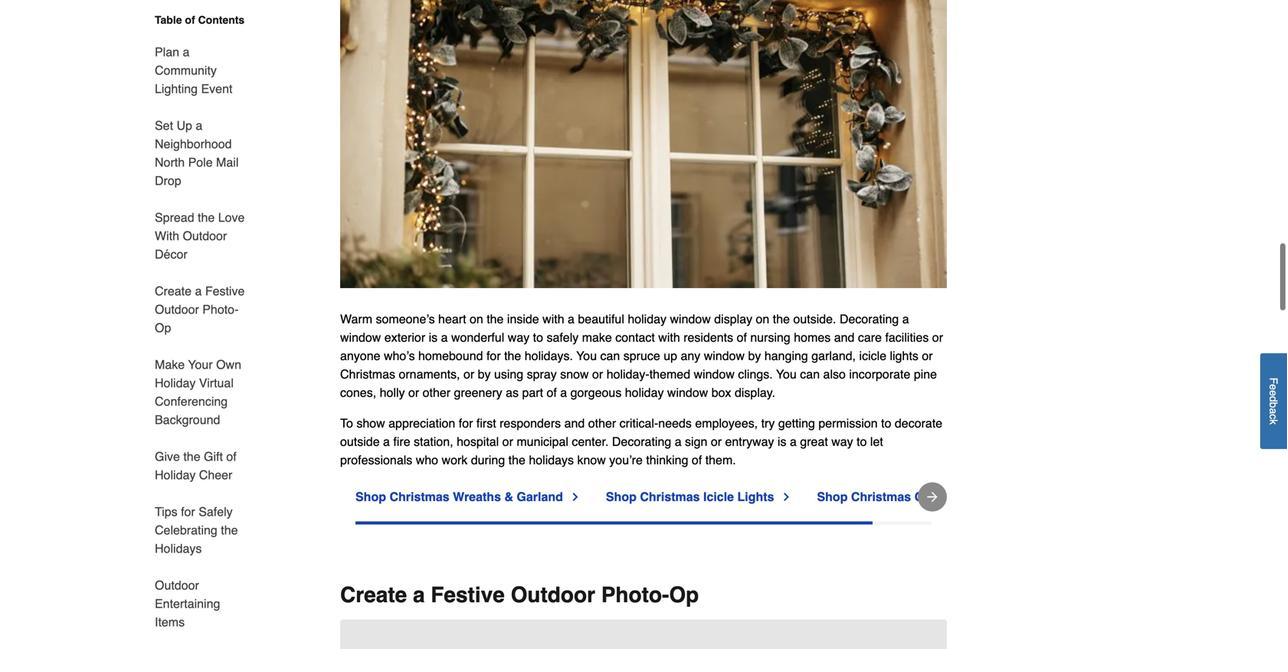 Task type: vqa. For each thing, say whether or not it's contained in the screenshot.
for in Tips for Safely Celebrating the Holidays
yes



Task type: describe. For each thing, give the bounding box(es) containing it.
during
[[471, 453, 505, 467]]

snow
[[561, 367, 589, 381]]

residents
[[684, 330, 734, 344]]

create a festive outdoor photo-op
[[340, 583, 699, 607]]

incorporate
[[850, 367, 911, 381]]

up
[[177, 118, 192, 133]]

try
[[762, 416, 775, 430]]

critical-
[[620, 416, 659, 430]]

cheer
[[199, 468, 233, 482]]

virtual
[[199, 376, 234, 390]]

holly
[[380, 385, 405, 400]]

holiday inside give the gift of holiday cheer
[[155, 468, 196, 482]]

display
[[715, 312, 753, 326]]

entryway
[[726, 434, 775, 449]]

the inside give the gift of holiday cheer
[[183, 450, 201, 464]]

window up anyone
[[340, 330, 381, 344]]

window down themed in the right of the page
[[668, 385, 709, 400]]

&
[[505, 490, 514, 504]]

part
[[522, 385, 544, 400]]

professionals
[[340, 453, 413, 467]]

decorating inside to show appreciation for first responders and other critical-needs employees, try getting permission to decorate outside a fire station, hospital or municipal center. decorating a sign or entryway is a great way to let professionals who work during the holidays know you're thinking of them.
[[612, 434, 672, 449]]

wonderful
[[451, 330, 505, 344]]

or up greenery
[[464, 367, 475, 381]]

photo- for create a festive outdoor photo-op
[[602, 583, 670, 607]]

inside
[[507, 312, 539, 326]]

or up pine
[[922, 349, 933, 363]]

create for create a festive outdoor photo-op
[[340, 583, 407, 607]]

decorating inside warm someone's heart on the inside with a beautiful holiday window display on the outside. decorating a window exterior is a wonderful way to safely make contact with residents of nursing homes and care facilities or anyone who's homebound for the holidays. you can spruce up any window by hanging garland, icicle lights or christmas ornaments, or by using spray snow or holiday-themed window clings. you can also incorporate pine cones, holly or other greenery as part of a gorgeous holiday window box display.
[[840, 312, 899, 326]]

plan
[[155, 45, 179, 59]]

sign
[[685, 434, 708, 449]]

pole
[[188, 155, 213, 169]]

ornaments
[[915, 490, 980, 504]]

table
[[155, 14, 182, 26]]

plan a community lighting event
[[155, 45, 233, 96]]

center.
[[572, 434, 609, 449]]

spray
[[527, 367, 557, 381]]

make your own holiday virtual conferencing background
[[155, 358, 241, 427]]

create a festive outdoor photo- op
[[155, 284, 245, 335]]

to
[[340, 416, 353, 430]]

safely
[[199, 505, 233, 519]]

of inside to show appreciation for first responders and other critical-needs employees, try getting permission to decorate outside a fire station, hospital or municipal center. decorating a sign or entryway is a great way to let professionals who work during the holidays know you're thinking of them.
[[692, 453, 702, 467]]

or right the holly
[[409, 385, 419, 400]]

other inside warm someone's heart on the inside with a beautiful holiday window display on the outside. decorating a window exterior is a wonderful way to safely make contact with residents of nursing homes and care facilities or anyone who's homebound for the holidays. you can spruce up any window by hanging garland, icicle lights or christmas ornaments, or by using spray snow or holiday-themed window clings. you can also incorporate pine cones, holly or other greenery as part of a gorgeous holiday window box display.
[[423, 385, 451, 400]]

display.
[[735, 385, 776, 400]]

f e e d b a c k
[[1268, 378, 1281, 425]]

holidays.
[[525, 349, 573, 363]]

and inside to show appreciation for first responders and other critical-needs employees, try getting permission to decorate outside a fire station, hospital or municipal center. decorating a sign or entryway is a great way to let professionals who work during the holidays know you're thinking of them.
[[565, 416, 585, 430]]

holiday-
[[607, 367, 650, 381]]

outdoor inside spread the love with outdoor décor
[[183, 229, 227, 243]]

festive for create a festive outdoor photo- op
[[205, 284, 245, 298]]

to show appreciation for first responders and other critical-needs employees, try getting permission to decorate outside a fire station, hospital or municipal center. decorating a sign or entryway is a great way to let professionals who work during the holidays know you're thinking of them.
[[340, 416, 943, 467]]

0 horizontal spatial can
[[601, 349, 620, 363]]

neighborhood
[[155, 137, 232, 151]]

your
[[188, 358, 213, 372]]

window down residents
[[704, 349, 745, 363]]

b
[[1268, 402, 1281, 408]]

1 horizontal spatial by
[[749, 349, 762, 363]]

drop
[[155, 174, 181, 188]]

op for create a festive outdoor photo-op
[[670, 583, 699, 607]]

or up gorgeous
[[593, 367, 604, 381]]

event
[[201, 82, 233, 96]]

christmas for shop christmas icicle lights
[[640, 490, 700, 504]]

heart
[[439, 312, 467, 326]]

table of contents element
[[136, 12, 251, 632]]

you're
[[610, 453, 643, 467]]

lights
[[890, 349, 919, 363]]

is inside warm someone's heart on the inside with a beautiful holiday window display on the outside. decorating a window exterior is a wonderful way to safely make contact with residents of nursing homes and care facilities or anyone who's homebound for the holidays. you can spruce up any window by hanging garland, icicle lights or christmas ornaments, or by using spray snow or holiday-themed window clings. you can also incorporate pine cones, holly or other greenery as part of a gorgeous holiday window box display.
[[429, 330, 438, 344]]

background
[[155, 413, 220, 427]]

ornaments,
[[399, 367, 460, 381]]

of right part
[[547, 385, 557, 400]]

the inside to show appreciation for first responders and other critical-needs employees, try getting permission to decorate outside a fire station, hospital or municipal center. decorating a sign or entryway is a great way to let professionals who work during the holidays know you're thinking of them.
[[509, 453, 526, 467]]

of down display at the right of the page
[[737, 330, 747, 344]]

k
[[1268, 420, 1281, 425]]

with
[[155, 229, 179, 243]]

set
[[155, 118, 173, 133]]

1 vertical spatial to
[[882, 416, 892, 430]]

thinking
[[646, 453, 689, 467]]

items
[[155, 615, 185, 629]]

outdoor inside outdoor entertaining items
[[155, 578, 199, 593]]

homes
[[794, 330, 831, 344]]

outdoor entertaining items link
[[155, 567, 251, 632]]

using
[[494, 367, 524, 381]]

window up box
[[694, 367, 735, 381]]

contents
[[198, 14, 245, 26]]

make
[[582, 330, 612, 344]]

2 on from the left
[[756, 312, 770, 326]]

christmas inside warm someone's heart on the inside with a beautiful holiday window display on the outside. decorating a window exterior is a wonderful way to safely make contact with residents of nursing homes and care facilities or anyone who's homebound for the holidays. you can spruce up any window by hanging garland, icicle lights or christmas ornaments, or by using spray snow or holiday-themed window clings. you can also incorporate pine cones, holly or other greenery as part of a gorgeous holiday window box display.
[[340, 367, 396, 381]]

chevron right image for shop christmas icicle lights
[[781, 491, 793, 503]]

0 vertical spatial you
[[577, 349, 597, 363]]

a window exterior decorated with garland. image
[[340, 0, 948, 289]]

shop for shop christmas wreaths & garland
[[356, 490, 386, 504]]

of inside give the gift of holiday cheer
[[226, 450, 237, 464]]

window up residents
[[670, 312, 711, 326]]

arrow right image
[[925, 489, 941, 505]]

shop christmas icicle lights
[[606, 490, 775, 504]]

as
[[506, 385, 519, 400]]

care
[[859, 330, 882, 344]]

set up a neighborhood north pole mail drop link
[[155, 107, 251, 199]]

first
[[477, 416, 496, 430]]

a inside button
[[1268, 408, 1281, 414]]

contact
[[616, 330, 655, 344]]

responders
[[500, 416, 561, 430]]

lights
[[738, 490, 775, 504]]

give the gift of holiday cheer
[[155, 450, 237, 482]]

exterior
[[385, 330, 426, 344]]

decorate
[[895, 416, 943, 430]]

facilities
[[886, 330, 929, 344]]



Task type: locate. For each thing, give the bounding box(es) containing it.
photo- up own
[[203, 302, 239, 317]]

the left the gift
[[183, 450, 201, 464]]

op up the an inflatable santa sleigh with two reindeer next to an outdoor christmas tree. image
[[670, 583, 699, 607]]

1 horizontal spatial photo-
[[602, 583, 670, 607]]

table of contents
[[155, 14, 245, 26]]

the inside spread the love with outdoor décor
[[198, 210, 215, 225]]

warm
[[340, 312, 373, 326]]

photo- up the an inflatable santa sleigh with two reindeer next to an outdoor christmas tree. image
[[602, 583, 670, 607]]

0 vertical spatial holiday
[[628, 312, 667, 326]]

0 vertical spatial to
[[533, 330, 544, 344]]

the inside tips for safely celebrating the holidays
[[221, 523, 238, 537]]

1 vertical spatial way
[[832, 434, 854, 449]]

outdoor inside create a festive outdoor photo- op
[[155, 302, 199, 317]]

way inside to show appreciation for first responders and other critical-needs employees, try getting permission to decorate outside a fire station, hospital or municipal center. decorating a sign or entryway is a great way to let professionals who work during the holidays know you're thinking of them.
[[832, 434, 854, 449]]

0 horizontal spatial you
[[577, 349, 597, 363]]

hospital
[[457, 434, 499, 449]]

them.
[[706, 453, 736, 467]]

and up the garland,
[[835, 330, 855, 344]]

appreciation
[[389, 416, 456, 430]]

decorating up "care"
[[840, 312, 899, 326]]

for inside to show appreciation for first responders and other critical-needs employees, try getting permission to decorate outside a fire station, hospital or municipal center. decorating a sign or entryway is a great way to let professionals who work during the holidays know you're thinking of them.
[[459, 416, 473, 430]]

permission
[[819, 416, 878, 430]]

2 shop from the left
[[606, 490, 637, 504]]

show
[[357, 416, 385, 430]]

2 chevron right image from the left
[[781, 491, 793, 503]]

holiday inside make your own holiday virtual conferencing background
[[155, 376, 196, 390]]

to up let
[[882, 416, 892, 430]]

0 horizontal spatial with
[[543, 312, 565, 326]]

chevron right image right lights
[[781, 491, 793, 503]]

make your own holiday virtual conferencing background link
[[155, 347, 251, 439]]

or right facilities
[[933, 330, 944, 344]]

holiday down give
[[155, 468, 196, 482]]

0 vertical spatial op
[[155, 321, 171, 335]]

decorating
[[840, 312, 899, 326], [612, 434, 672, 449]]

cones,
[[340, 385, 377, 400]]

holiday down make
[[155, 376, 196, 390]]

tips
[[155, 505, 178, 519]]

1 vertical spatial you
[[777, 367, 797, 381]]

1 horizontal spatial for
[[459, 416, 473, 430]]

1 horizontal spatial way
[[832, 434, 854, 449]]

shop christmas wreaths & garland
[[356, 490, 563, 504]]

tips for safely celebrating the holidays link
[[155, 494, 251, 567]]

1 vertical spatial festive
[[431, 583, 505, 607]]

christmas for shop christmas wreaths & garland
[[390, 490, 450, 504]]

can left also
[[801, 367, 820, 381]]

2 horizontal spatial to
[[882, 416, 892, 430]]

way inside warm someone's heart on the inside with a beautiful holiday window display on the outside. decorating a window exterior is a wonderful way to safely make contact with residents of nursing homes and care facilities or anyone who's homebound for the holidays. you can spruce up any window by hanging garland, icicle lights or christmas ornaments, or by using spray snow or holiday-themed window clings. you can also incorporate pine cones, holly or other greenery as part of a gorgeous holiday window box display.
[[508, 330, 530, 344]]

outside
[[340, 434, 380, 449]]

by up clings.
[[749, 349, 762, 363]]

other down ornaments,
[[423, 385, 451, 400]]

for up using
[[487, 349, 501, 363]]

of
[[185, 14, 195, 26], [737, 330, 747, 344], [547, 385, 557, 400], [226, 450, 237, 464], [692, 453, 702, 467]]

0 horizontal spatial for
[[181, 505, 195, 519]]

2 horizontal spatial shop
[[818, 490, 848, 504]]

anyone
[[340, 349, 381, 363]]

on up wonderful
[[470, 312, 484, 326]]

e
[[1268, 384, 1281, 390], [1268, 390, 1281, 396]]

is
[[429, 330, 438, 344], [778, 434, 787, 449]]

1 horizontal spatial shop
[[606, 490, 637, 504]]

or up during
[[503, 434, 514, 449]]

shop inside "link"
[[356, 490, 386, 504]]

1 vertical spatial photo-
[[602, 583, 670, 607]]

and inside warm someone's heart on the inside with a beautiful holiday window display on the outside. decorating a window exterior is a wonderful way to safely make contact with residents of nursing homes and care facilities or anyone who's homebound for the holidays. you can spruce up any window by hanging garland, icicle lights or christmas ornaments, or by using spray snow or holiday-themed window clings. you can also incorporate pine cones, holly or other greenery as part of a gorgeous holiday window box display.
[[835, 330, 855, 344]]

c
[[1268, 414, 1281, 420]]

beautiful
[[578, 312, 625, 326]]

shop for shop christmas icicle lights
[[606, 490, 637, 504]]

hanging
[[765, 349, 809, 363]]

3 shop from the left
[[818, 490, 848, 504]]

holiday up contact
[[628, 312, 667, 326]]

festive for create a festive outdoor photo-op
[[431, 583, 505, 607]]

1 vertical spatial decorating
[[612, 434, 672, 449]]

know
[[578, 453, 606, 467]]

the down the safely
[[221, 523, 238, 537]]

a
[[183, 45, 190, 59], [196, 118, 203, 133], [195, 284, 202, 298], [568, 312, 575, 326], [903, 312, 910, 326], [441, 330, 448, 344], [561, 385, 567, 400], [1268, 408, 1281, 414], [383, 434, 390, 449], [675, 434, 682, 449], [790, 434, 797, 449], [413, 583, 425, 607]]

you
[[577, 349, 597, 363], [777, 367, 797, 381]]

e up b
[[1268, 390, 1281, 396]]

create a festive outdoor photo- op link
[[155, 273, 251, 347]]

own
[[216, 358, 241, 372]]

chevron right image for shop christmas wreaths & garland
[[570, 491, 582, 503]]

1 vertical spatial can
[[801, 367, 820, 381]]

photo-
[[203, 302, 239, 317], [602, 583, 670, 607]]

0 vertical spatial photo-
[[203, 302, 239, 317]]

décor
[[155, 247, 188, 261]]

and up the center.
[[565, 416, 585, 430]]

celebrating
[[155, 523, 218, 537]]

0 horizontal spatial by
[[478, 367, 491, 381]]

1 horizontal spatial you
[[777, 367, 797, 381]]

on up nursing
[[756, 312, 770, 326]]

chevron right image
[[570, 491, 582, 503], [781, 491, 793, 503]]

by
[[749, 349, 762, 363], [478, 367, 491, 381]]

you down hanging
[[777, 367, 797, 381]]

window
[[670, 312, 711, 326], [340, 330, 381, 344], [704, 349, 745, 363], [694, 367, 735, 381], [668, 385, 709, 400]]

1 vertical spatial by
[[478, 367, 491, 381]]

safely
[[547, 330, 579, 344]]

shop inside 'link'
[[606, 490, 637, 504]]

is down getting
[[778, 434, 787, 449]]

of down sign
[[692, 453, 702, 467]]

the up wonderful
[[487, 312, 504, 326]]

chevron right image inside shop christmas icicle lights 'link'
[[781, 491, 793, 503]]

1 horizontal spatial with
[[659, 330, 681, 344]]

box
[[712, 385, 732, 400]]

of right table
[[185, 14, 195, 26]]

1 chevron right image from the left
[[570, 491, 582, 503]]

a inside create a festive outdoor photo- op
[[195, 284, 202, 298]]

1 shop from the left
[[356, 490, 386, 504]]

who
[[416, 453, 439, 467]]

d
[[1268, 396, 1281, 402]]

2 holiday from the top
[[155, 468, 196, 482]]

0 horizontal spatial and
[[565, 416, 585, 430]]

for up celebrating on the left
[[181, 505, 195, 519]]

themed
[[650, 367, 691, 381]]

1 vertical spatial with
[[659, 330, 681, 344]]

christmas down anyone
[[340, 367, 396, 381]]

0 horizontal spatial on
[[470, 312, 484, 326]]

north
[[155, 155, 185, 169]]

a inside the "set up a neighborhood north pole mail drop"
[[196, 118, 203, 133]]

1 horizontal spatial other
[[589, 416, 617, 430]]

great
[[801, 434, 829, 449]]

by up greenery
[[478, 367, 491, 381]]

0 horizontal spatial to
[[533, 330, 544, 344]]

0 horizontal spatial shop
[[356, 490, 386, 504]]

make
[[155, 358, 185, 372]]

1 holiday from the top
[[155, 376, 196, 390]]

1 vertical spatial other
[[589, 416, 617, 430]]

0 vertical spatial for
[[487, 349, 501, 363]]

of right the gift
[[226, 450, 237, 464]]

chevron right image inside shop christmas wreaths & garland "link"
[[570, 491, 582, 503]]

any
[[681, 349, 701, 363]]

to
[[533, 330, 544, 344], [882, 416, 892, 430], [857, 434, 867, 449]]

shop for shop christmas ornaments
[[818, 490, 848, 504]]

the right during
[[509, 453, 526, 467]]

1 horizontal spatial decorating
[[840, 312, 899, 326]]

christmas down thinking
[[640, 490, 700, 504]]

can down make
[[601, 349, 620, 363]]

spruce
[[624, 349, 661, 363]]

1 horizontal spatial to
[[857, 434, 867, 449]]

1 horizontal spatial can
[[801, 367, 820, 381]]

1 vertical spatial for
[[459, 416, 473, 430]]

to up "holidays."
[[533, 330, 544, 344]]

work
[[442, 453, 468, 467]]

festive
[[205, 284, 245, 298], [431, 583, 505, 607]]

other inside to show appreciation for first responders and other critical-needs employees, try getting permission to decorate outside a fire station, hospital or municipal center. decorating a sign or entryway is a great way to let professionals who work during the holidays know you're thinking of them.
[[589, 416, 617, 430]]

pine
[[914, 367, 938, 381]]

shop christmas icicle lights link
[[606, 488, 793, 506]]

holidays
[[529, 453, 574, 467]]

for left first
[[459, 416, 473, 430]]

0 horizontal spatial decorating
[[612, 434, 672, 449]]

2 e from the top
[[1268, 390, 1281, 396]]

1 horizontal spatial chevron right image
[[781, 491, 793, 503]]

holiday down holiday-
[[625, 385, 664, 400]]

0 horizontal spatial create
[[155, 284, 192, 298]]

0 vertical spatial is
[[429, 330, 438, 344]]

2 vertical spatial for
[[181, 505, 195, 519]]

photo- inside create a festive outdoor photo- op
[[203, 302, 239, 317]]

0 horizontal spatial way
[[508, 330, 530, 344]]

icicle
[[704, 490, 734, 504]]

create inside create a festive outdoor photo- op
[[155, 284, 192, 298]]

mail
[[216, 155, 239, 169]]

1 vertical spatial and
[[565, 416, 585, 430]]

photo- for create a festive outdoor photo- op
[[203, 302, 239, 317]]

1 on from the left
[[470, 312, 484, 326]]

for inside tips for safely celebrating the holidays
[[181, 505, 195, 519]]

other up the center.
[[589, 416, 617, 430]]

let
[[871, 434, 884, 449]]

2 horizontal spatial for
[[487, 349, 501, 363]]

municipal
[[517, 434, 569, 449]]

1 horizontal spatial on
[[756, 312, 770, 326]]

shop down great
[[818, 490, 848, 504]]

0 vertical spatial holiday
[[155, 376, 196, 390]]

create for create a festive outdoor photo- op
[[155, 284, 192, 298]]

on
[[470, 312, 484, 326], [756, 312, 770, 326]]

set up a neighborhood north pole mail drop
[[155, 118, 239, 188]]

with up safely
[[543, 312, 565, 326]]

festive inside create a festive outdoor photo- op
[[205, 284, 245, 298]]

0 horizontal spatial other
[[423, 385, 451, 400]]

lighting
[[155, 82, 198, 96]]

1 horizontal spatial is
[[778, 434, 787, 449]]

0 vertical spatial can
[[601, 349, 620, 363]]

to left let
[[857, 434, 867, 449]]

icicle
[[860, 349, 887, 363]]

1 horizontal spatial festive
[[431, 583, 505, 607]]

shop down you're
[[606, 490, 637, 504]]

or up them. in the bottom of the page
[[711, 434, 722, 449]]

0 vertical spatial other
[[423, 385, 451, 400]]

e up d
[[1268, 384, 1281, 390]]

0 vertical spatial way
[[508, 330, 530, 344]]

1 vertical spatial create
[[340, 583, 407, 607]]

love
[[218, 210, 245, 225]]

is inside to show appreciation for first responders and other critical-needs employees, try getting permission to decorate outside a fire station, hospital or municipal center. decorating a sign or entryway is a great way to let professionals who work during the holidays know you're thinking of them.
[[778, 434, 787, 449]]

scrollbar
[[356, 521, 873, 525]]

the up nursing
[[773, 312, 790, 326]]

you down make
[[577, 349, 597, 363]]

0 vertical spatial festive
[[205, 284, 245, 298]]

a inside the plan a community lighting event
[[183, 45, 190, 59]]

1 horizontal spatial and
[[835, 330, 855, 344]]

needs
[[659, 416, 692, 430]]

0 vertical spatial create
[[155, 284, 192, 298]]

0 vertical spatial and
[[835, 330, 855, 344]]

christmas left the arrow right icon at bottom
[[852, 490, 912, 504]]

plan a community lighting event link
[[155, 34, 251, 107]]

op inside create a festive outdoor photo- op
[[155, 321, 171, 335]]

1 vertical spatial is
[[778, 434, 787, 449]]

the left love in the left of the page
[[198, 210, 215, 225]]

christmas for shop christmas ornaments
[[852, 490, 912, 504]]

shop down professionals
[[356, 490, 386, 504]]

shop
[[356, 490, 386, 504], [606, 490, 637, 504], [818, 490, 848, 504]]

0 vertical spatial by
[[749, 349, 762, 363]]

op for create a festive outdoor photo- op
[[155, 321, 171, 335]]

way down permission
[[832, 434, 854, 449]]

1 horizontal spatial op
[[670, 583, 699, 607]]

christmas down who
[[390, 490, 450, 504]]

to inside warm someone's heart on the inside with a beautiful holiday window display on the outside. decorating a window exterior is a wonderful way to safely make contact with residents of nursing homes and care facilities or anyone who's homebound for the holidays. you can spruce up any window by hanging garland, icicle lights or christmas ornaments, or by using spray snow or holiday-themed window clings. you can also incorporate pine cones, holly or other greenery as part of a gorgeous holiday window box display.
[[533, 330, 544, 344]]

for
[[487, 349, 501, 363], [459, 416, 473, 430], [181, 505, 195, 519]]

1 e from the top
[[1268, 384, 1281, 390]]

0 vertical spatial with
[[543, 312, 565, 326]]

f
[[1268, 378, 1281, 384]]

2 vertical spatial to
[[857, 434, 867, 449]]

christmas inside "link"
[[390, 490, 450, 504]]

1 vertical spatial op
[[670, 583, 699, 607]]

with up up
[[659, 330, 681, 344]]

0 horizontal spatial photo-
[[203, 302, 239, 317]]

holidays
[[155, 542, 202, 556]]

0 horizontal spatial chevron right image
[[570, 491, 582, 503]]

give
[[155, 450, 180, 464]]

an inflatable santa sleigh with two reindeer next to an outdoor christmas tree. image
[[340, 620, 948, 649]]

entertaining
[[155, 597, 220, 611]]

employees,
[[696, 416, 758, 430]]

op up make
[[155, 321, 171, 335]]

f e e d b a c k button
[[1261, 354, 1288, 449]]

is up the homebound
[[429, 330, 438, 344]]

the up using
[[504, 349, 522, 363]]

with
[[543, 312, 565, 326], [659, 330, 681, 344]]

clings.
[[739, 367, 773, 381]]

0 horizontal spatial op
[[155, 321, 171, 335]]

1 vertical spatial holiday
[[625, 385, 664, 400]]

1 horizontal spatial create
[[340, 583, 407, 607]]

0 horizontal spatial festive
[[205, 284, 245, 298]]

conferencing
[[155, 394, 228, 409]]

holiday
[[628, 312, 667, 326], [625, 385, 664, 400]]

way down inside
[[508, 330, 530, 344]]

for inside warm someone's heart on the inside with a beautiful holiday window display on the outside. decorating a window exterior is a wonderful way to safely make contact with residents of nursing homes and care facilities or anyone who's homebound for the holidays. you can spruce up any window by hanging garland, icicle lights or christmas ornaments, or by using spray snow or holiday-themed window clings. you can also incorporate pine cones, holly or other greenery as part of a gorgeous holiday window box display.
[[487, 349, 501, 363]]

christmas inside 'link'
[[640, 490, 700, 504]]

1 vertical spatial holiday
[[155, 468, 196, 482]]

0 vertical spatial decorating
[[840, 312, 899, 326]]

greenery
[[454, 385, 503, 400]]

chevron right image right garland
[[570, 491, 582, 503]]

christmas
[[340, 367, 396, 381], [390, 490, 450, 504], [640, 490, 700, 504], [852, 490, 912, 504]]

decorating down critical-
[[612, 434, 672, 449]]

0 horizontal spatial is
[[429, 330, 438, 344]]

shop christmas ornaments link
[[818, 488, 998, 506]]



